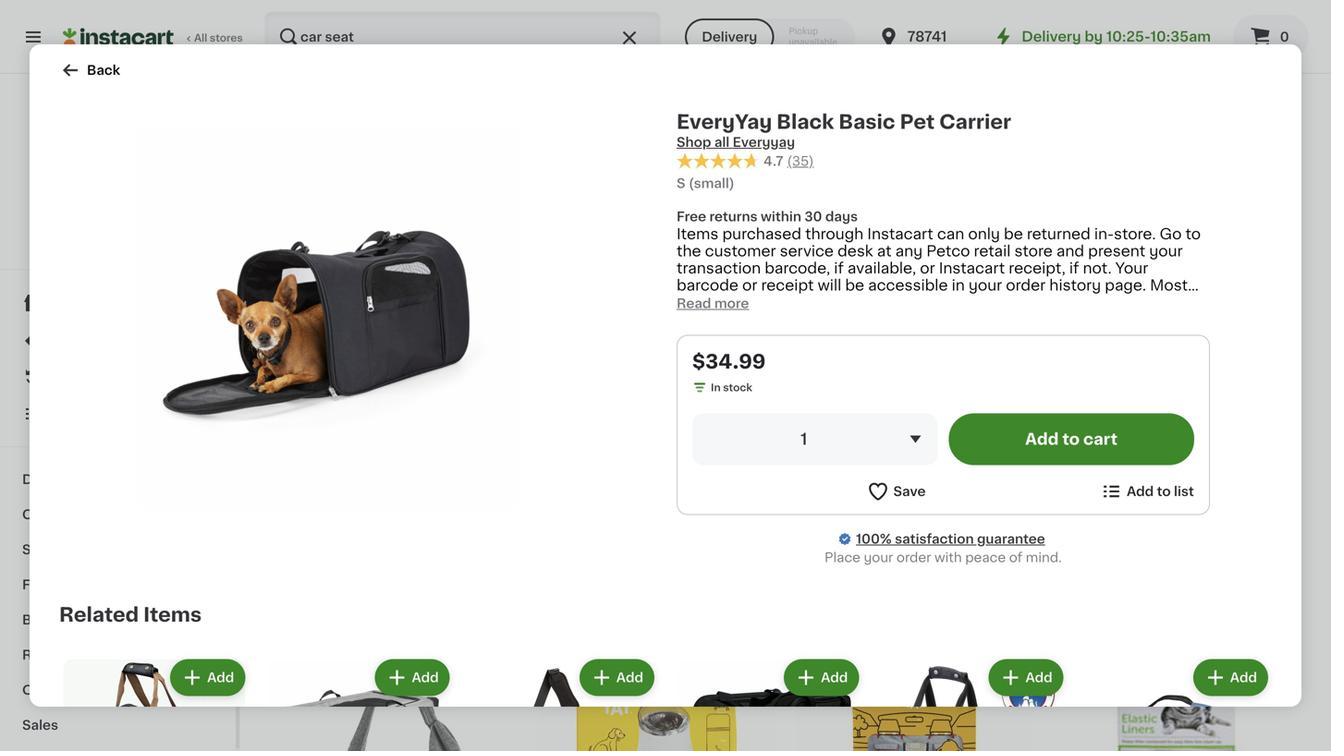 Task type: vqa. For each thing, say whether or not it's contained in the screenshot.
The Petco to the middle
yes



Task type: describe. For each thing, give the bounding box(es) containing it.
1 horizontal spatial x
[[634, 117, 642, 130]]

1 vertical spatial in-
[[762, 329, 782, 344]]

store.
[[1115, 227, 1157, 242]]

78741
[[908, 30, 947, 43]]

0 horizontal spatial your
[[864, 551, 894, 564]]

0 horizontal spatial within
[[761, 211, 802, 224]]

days.
[[1087, 295, 1127, 310]]

with
[[447, 117, 477, 130]]

1 vertical spatial petco
[[927, 244, 971, 259]]

back button
[[59, 59, 120, 81]]

bag inside sherpani 48 x 29 cm large black original deluxe polyester pet carrier bag
[[535, 527, 561, 540]]

bar
[[461, 490, 483, 503]]

dogs
[[22, 474, 58, 486]]

1 vertical spatial instacart
[[939, 261, 1006, 276]]

door
[[480, 117, 513, 130]]

0 horizontal spatial or
[[743, 278, 758, 293]]

69"x47"
[[428, 98, 482, 111]]

in stock
[[711, 383, 753, 393]]

in
[[711, 383, 721, 393]]

pet inside sherpani 48 x 29 cm large black original deluxe polyester pet carrier bag
[[703, 509, 725, 522]]

carrier inside sherpani expandable dog carrier - black - m 19.5" x 11" x 10.5"
[[707, 98, 751, 111]]

1 vertical spatial items
[[143, 606, 202, 625]]

sales link
[[11, 708, 225, 744]]

and
[[1057, 244, 1085, 259]]

to left list
[[1158, 485, 1171, 498]]

through
[[806, 227, 864, 242]]

barrier,
[[392, 509, 437, 522]]

refund
[[962, 295, 1011, 310]]

at
[[877, 244, 892, 259]]

return
[[824, 329, 868, 344]]

x inside sherpani 48 x 29 cm large black original deluxe polyester pet carrier bag
[[617, 490, 625, 503]]

not.
[[1083, 261, 1112, 276]]

delivery for delivery by 10:25-10:35am
[[1022, 30, 1082, 43]]

cm
[[648, 490, 668, 503]]

free returns within 30 days
[[677, 211, 858, 224]]

shop
[[677, 136, 712, 149]]

may
[[1178, 295, 1210, 310]]

can
[[938, 227, 965, 242]]

dogs link
[[11, 462, 225, 498]]

100% inside '100% satisfaction guarantee' link
[[856, 533, 892, 546]]

purchased
[[723, 227, 802, 242]]

pets for other pets & more
[[64, 684, 94, 697]]

returned
[[1027, 227, 1091, 242]]

1 horizontal spatial guarantee
[[978, 533, 1046, 546]]

all
[[194, 33, 207, 43]]

your
[[1116, 261, 1149, 276]]

transaction
[[677, 261, 761, 276]]

2 if from the left
[[1070, 261, 1080, 276]]

medium
[[931, 117, 984, 130]]

to right go
[[1186, 227, 1202, 242]]

1 vertical spatial (35)
[[1120, 511, 1141, 521]]

2 horizontal spatial x
[[665, 117, 672, 130]]

all stores link
[[63, 11, 244, 63]]

customer
[[705, 244, 776, 259]]

29
[[628, 490, 644, 503]]

within inside items purchased through instacart can only be returned in-store. go to the customer service desk at any petco retail store and present your transaction barcode, if available, or instacart receipt, if not. your barcode or receipt will be accessible in your order history page. most purchases are eligible for exchange or refund within 30 days. petco may ask you to show a government-issued photo id. for more details, see petco's full in-store return policy for details:
[[1015, 295, 1059, 310]]

furminator precision pet 6-bar universal vehicle barrier, 4-pack
[[277, 490, 487, 522]]

go
[[1160, 227, 1182, 242]]

1 horizontal spatial or
[[920, 261, 936, 276]]

barcode,
[[765, 261, 831, 276]]

place your order with peace of mind.
[[825, 551, 1062, 564]]

government-
[[813, 312, 909, 327]]

1 if from the left
[[834, 261, 844, 276]]

pet inside 125 good2go paws up reflective gray pet stroller, for pets up to 30 lbs.
[[794, 509, 815, 522]]

4.7 (35)
[[764, 155, 814, 168]]

dog inside sherpani expandable dog carrier - black - m 19.5" x 11" x 10.5"
[[676, 98, 704, 111]]

pet inside 34 everyyay black basic pet carrier
[[1192, 490, 1214, 503]]

(185)
[[862, 529, 888, 539]]

78741 button
[[878, 11, 989, 63]]

2 vertical spatial store
[[782, 329, 820, 344]]

free
[[677, 211, 707, 224]]

everyday store prices link
[[55, 203, 181, 218]]

reptiles
[[22, 649, 77, 662]]

save
[[894, 485, 926, 498]]

100% inside everyday store prices 100% satisfaction guarantee add vital care to save
[[47, 224, 75, 234]]

fish link
[[11, 568, 225, 603]]

back
[[87, 64, 120, 77]]

bag inside "sherpani original deluxe airline- approved dog & cat medium carrier bag - black"
[[794, 135, 819, 148]]

full
[[736, 329, 758, 344]]

prices
[[137, 206, 170, 216]]

0 vertical spatial petco
[[98, 184, 138, 197]]

black inside "sherpani original deluxe airline- approved dog & cat medium carrier bag - black"
[[831, 135, 867, 148]]

deluxe inside sherpani 48 x 29 cm large black original deluxe polyester pet carrier bag
[[589, 509, 634, 522]]

everyyay inside 34 everyyay black basic pet carrier
[[1052, 490, 1111, 503]]

0 vertical spatial 30
[[805, 211, 823, 224]]

related items
[[59, 606, 202, 625]]

are
[[758, 295, 782, 310]]

you
[[706, 312, 734, 327]]

id.
[[1009, 312, 1029, 327]]

precision pet products 69"x47" adjustable vehicle barrier with door button
[[277, 0, 521, 165]]

4.7
[[764, 155, 784, 168]]

other pets & more link
[[11, 673, 225, 708]]

fish
[[22, 579, 50, 592]]

in
[[952, 278, 965, 293]]

only
[[969, 227, 1001, 242]]

100% satisfaction guarantee
[[856, 533, 1046, 546]]

- inside "sherpani original deluxe airline- approved dog & cat medium carrier bag - black"
[[822, 135, 828, 148]]

cats link
[[11, 498, 225, 533]]

stroller,
[[819, 509, 868, 522]]

48
[[596, 490, 614, 503]]

satisfaction inside everyday store prices 100% satisfaction guarantee add vital care to save
[[78, 224, 140, 234]]

& inside "sherpani original deluxe airline- approved dog & cat medium carrier bag - black"
[[891, 117, 901, 130]]

125 good2go paws up reflective gray pet stroller, for pets up to 30 lbs.
[[794, 466, 1020, 522]]

everyyay inside 'everyyay black basic pet carrier shop all everyyay'
[[677, 112, 772, 132]]

precision inside furminator precision pet 6-bar universal vehicle barrier, 4-pack
[[358, 490, 418, 503]]

1 horizontal spatial your
[[969, 278, 1003, 293]]

vehicle inside furminator precision pet 6-bar universal vehicle barrier, 4-pack
[[341, 509, 388, 522]]

0
[[1281, 31, 1290, 43]]

save
[[145, 243, 170, 253]]

show
[[757, 312, 796, 327]]

store inside everyday store prices 100% satisfaction guarantee add vital care to save
[[107, 206, 134, 216]]

pack
[[455, 509, 487, 522]]

for inside 125 good2go paws up reflective gray pet stroller, for pets up to 30 lbs.
[[871, 509, 889, 522]]

airline-
[[957, 98, 1003, 111]]

gray
[[989, 490, 1020, 503]]

good2go
[[794, 490, 857, 503]]

vehicle inside precision pet products 69"x47" adjustable vehicle barrier with door
[[350, 117, 398, 130]]

pets for small pets
[[62, 544, 92, 557]]

read more
[[677, 297, 749, 310]]

11"
[[645, 117, 662, 130]]

cart
[[1084, 432, 1118, 447]]

delivery by 10:25-10:35am link
[[993, 26, 1212, 48]]

add to cart
[[1026, 432, 1118, 447]]

2 horizontal spatial or
[[943, 295, 959, 310]]

see
[[1160, 312, 1187, 327]]

vital
[[79, 243, 102, 253]]

everyday
[[55, 206, 105, 216]]

2 horizontal spatial petco
[[1131, 295, 1174, 310]]

birds link
[[11, 603, 225, 638]]

everyday store prices 100% satisfaction guarantee add vital care to save
[[47, 206, 196, 253]]

1 horizontal spatial satisfaction
[[895, 533, 974, 546]]

to inside 125 good2go paws up reflective gray pet stroller, for pets up to 30 lbs.
[[947, 509, 960, 522]]

care
[[104, 243, 130, 253]]

dog inside "sherpani original deluxe airline- approved dog & cat medium carrier bag - black"
[[860, 117, 887, 130]]

paws
[[860, 490, 894, 503]]

ask
[[677, 312, 702, 327]]

4-
[[441, 509, 455, 522]]

everyyay
[[733, 136, 795, 149]]

small pets link
[[11, 533, 225, 568]]



Task type: locate. For each thing, give the bounding box(es) containing it.
to down reflective
[[947, 509, 960, 522]]

for up government-
[[843, 295, 863, 310]]

1 horizontal spatial 30
[[964, 509, 981, 522]]

1 vertical spatial &
[[97, 684, 108, 697]]

or down in
[[943, 295, 959, 310]]

0 vertical spatial within
[[761, 211, 802, 224]]

if up will
[[834, 261, 844, 276]]

more down days. at the top right of page
[[1061, 312, 1099, 327]]

1 vertical spatial more
[[1061, 312, 1099, 327]]

read
[[677, 297, 712, 310]]

guarantee up save
[[142, 224, 196, 234]]

1 horizontal spatial deluxe
[[908, 98, 953, 111]]

mind.
[[1026, 551, 1062, 564]]

be up retail
[[1004, 227, 1024, 242]]

100% satisfaction guarantee button
[[29, 218, 207, 237]]

1 vertical spatial 30
[[1063, 295, 1083, 310]]

1 horizontal spatial in-
[[1095, 227, 1115, 242]]

issued
[[909, 312, 958, 327]]

pet
[[341, 98, 363, 111], [900, 112, 935, 132], [421, 490, 443, 503], [1192, 490, 1214, 503], [703, 509, 725, 522], [794, 509, 815, 522]]

2 horizontal spatial -
[[822, 135, 828, 148]]

1 horizontal spatial items
[[677, 227, 719, 242]]

add to list button
[[1101, 480, 1195, 503]]

0 horizontal spatial satisfaction
[[78, 224, 140, 234]]

10.5"
[[675, 117, 708, 130]]

your up the refund
[[969, 278, 1003, 293]]

0 horizontal spatial x
[[617, 490, 625, 503]]

sherpani for sherpani original deluxe airline- approved dog & cat medium carrier bag - black
[[794, 98, 851, 111]]

add inside everyday store prices 100% satisfaction guarantee add vital care to save
[[55, 243, 76, 253]]

1 vertical spatial deluxe
[[589, 509, 634, 522]]

0 vertical spatial &
[[891, 117, 901, 130]]

0 vertical spatial everyyay
[[677, 112, 772, 132]]

1 horizontal spatial bag
[[794, 135, 819, 148]]

policy
[[872, 329, 918, 344]]

carrier inside "sherpani original deluxe airline- approved dog & cat medium carrier bag - black"
[[987, 117, 1031, 130]]

original inside sherpani 48 x 29 cm large black original deluxe polyester pet carrier bag
[[535, 509, 586, 522]]

- down approved
[[822, 135, 828, 148]]

0 horizontal spatial dog
[[676, 98, 704, 111]]

reflective
[[919, 490, 985, 503]]

1 horizontal spatial basic
[[1153, 490, 1189, 503]]

1
[[801, 432, 808, 447]]

instacart logo image
[[63, 26, 174, 48]]

reptiles link
[[11, 638, 225, 673]]

2 horizontal spatial your
[[1150, 244, 1183, 259]]

receipt
[[762, 278, 814, 293]]

for down paws
[[871, 509, 889, 522]]

everyyay down 34
[[1052, 490, 1111, 503]]

desk
[[838, 244, 874, 259]]

2 horizontal spatial store
[[1015, 244, 1053, 259]]

store up receipt,
[[1015, 244, 1053, 259]]

black up (35) button
[[777, 112, 835, 132]]

2 vertical spatial for
[[871, 509, 889, 522]]

delivery for delivery
[[702, 31, 758, 43]]

satisfaction up place your order with peace of mind.
[[895, 533, 974, 546]]

deluxe down 48
[[589, 509, 634, 522]]

1 horizontal spatial precision
[[358, 490, 418, 503]]

items down free
[[677, 227, 719, 242]]

approved
[[794, 117, 857, 130]]

0 horizontal spatial precision
[[277, 98, 338, 111]]

dog
[[676, 98, 704, 111], [860, 117, 887, 130]]

1 vertical spatial 100%
[[856, 533, 892, 546]]

1 horizontal spatial everyyay
[[1052, 490, 1111, 503]]

1 horizontal spatial delivery
[[1022, 30, 1082, 43]]

1 vertical spatial order
[[897, 551, 932, 564]]

0 vertical spatial guarantee
[[142, 224, 196, 234]]

$84.99 element
[[535, 463, 779, 487]]

barrier
[[401, 117, 444, 130]]

pets right other
[[64, 684, 94, 697]]

1 horizontal spatial if
[[1070, 261, 1080, 276]]

0 vertical spatial in-
[[1095, 227, 1115, 242]]

pets inside 125 good2go paws up reflective gray pet stroller, for pets up to 30 lbs.
[[893, 509, 922, 522]]

large
[[671, 490, 708, 503]]

30 up the 'through'
[[805, 211, 823, 224]]

2 vertical spatial -
[[822, 135, 828, 148]]

0 horizontal spatial &
[[97, 684, 108, 697]]

34 everyyay black basic pet carrier
[[1052, 466, 1262, 503]]

if
[[834, 261, 844, 276], [1070, 261, 1080, 276]]

1 vertical spatial be
[[846, 278, 865, 293]]

30 left lbs.
[[964, 509, 981, 522]]

30 down history
[[1063, 295, 1083, 310]]

purchases
[[677, 295, 755, 310]]

returns
[[710, 211, 758, 224]]

pet inside 'everyyay black basic pet carrier shop all everyyay'
[[900, 112, 935, 132]]

0 vertical spatial order
[[1007, 278, 1046, 293]]

1 horizontal spatial -
[[754, 98, 760, 111]]

0 vertical spatial instacart
[[868, 227, 934, 242]]

2 horizontal spatial 30
[[1063, 295, 1083, 310]]

satisfaction up care
[[78, 224, 140, 234]]

0 horizontal spatial items
[[143, 606, 202, 625]]

0 vertical spatial precision
[[277, 98, 338, 111]]

original up cat
[[854, 98, 905, 111]]

precision
[[277, 98, 338, 111], [358, 490, 418, 503]]

0 horizontal spatial order
[[897, 551, 932, 564]]

0 vertical spatial for
[[843, 295, 863, 310]]

items inside items purchased through instacart can only be returned in-store. go to the customer service desk at any petco retail store and present your transaction barcode, if available, or instacart receipt, if not. your barcode or receipt will be accessible in your order history page. most purchases are eligible for exchange or refund within 30 days. petco may ask you to show a government-issued photo id. for more details, see petco's full in-store return policy for details:
[[677, 227, 719, 242]]

petco down most
[[1131, 295, 1174, 310]]

precision pet products 69"x47" adjustable vehicle barrier with door
[[277, 98, 513, 130]]

petco up "everyday store prices" link
[[98, 184, 138, 197]]

birds
[[22, 614, 57, 627]]

for down issued
[[921, 329, 942, 344]]

available,
[[848, 261, 917, 276]]

service type group
[[685, 18, 856, 55]]

sherpani
[[535, 98, 593, 111], [794, 98, 851, 111], [535, 490, 593, 503]]

2 vertical spatial your
[[864, 551, 894, 564]]

0 horizontal spatial instacart
[[868, 227, 934, 242]]

dog left cat
[[860, 117, 887, 130]]

product group containing 125
[[794, 213, 1037, 556]]

everyyay up the all
[[677, 112, 772, 132]]

125
[[804, 466, 838, 485]]

present
[[1089, 244, 1146, 259]]

1 vertical spatial satisfaction
[[895, 533, 974, 546]]

x
[[634, 117, 642, 130], [665, 117, 672, 130], [617, 490, 625, 503]]

accessible
[[869, 278, 948, 293]]

0 horizontal spatial guarantee
[[142, 224, 196, 234]]

original
[[854, 98, 905, 111], [535, 509, 586, 522]]

pets right small on the bottom left of the page
[[62, 544, 92, 557]]

peace
[[966, 551, 1006, 564]]

add button
[[702, 218, 773, 252], [960, 218, 1031, 252], [172, 662, 244, 695], [377, 662, 448, 695], [582, 662, 653, 695], [786, 662, 858, 695], [991, 662, 1062, 695], [1196, 662, 1267, 695]]

be right will
[[846, 278, 865, 293]]

original inside "sherpani original deluxe airline- approved dog & cat medium carrier bag - black"
[[854, 98, 905, 111]]

1 field
[[693, 414, 938, 465]]

m
[[583, 117, 596, 130]]

vehicle
[[350, 117, 398, 130], [341, 509, 388, 522]]

in- up present
[[1095, 227, 1115, 242]]

0 horizontal spatial everyyay
[[677, 112, 772, 132]]

& left more
[[97, 684, 108, 697]]

instacart up in
[[939, 261, 1006, 276]]

1 vertical spatial within
[[1015, 295, 1059, 310]]

sherpani inside "sherpani original deluxe airline- approved dog & cat medium carrier bag - black"
[[794, 98, 851, 111]]

more inside button
[[715, 297, 749, 310]]

or down customer
[[743, 278, 758, 293]]

adjustable
[[277, 117, 347, 130]]

more inside items purchased through instacart can only be returned in-store. go to the customer service desk at any petco retail store and present your transaction barcode, if available, or instacart receipt, if not. your barcode or receipt will be accessible in your order history page. most purchases are eligible for exchange or refund within 30 days. petco may ask you to show a government-issued photo id. for more details, see petco's full in-store return policy for details:
[[1061, 312, 1099, 327]]

0 horizontal spatial for
[[843, 295, 863, 310]]

basic inside 34 everyyay black basic pet carrier
[[1153, 490, 1189, 503]]

to
[[1186, 227, 1202, 242], [132, 243, 143, 253], [738, 312, 753, 327], [1063, 432, 1080, 447], [1158, 485, 1171, 498], [947, 509, 960, 522]]

dog up 10.5"
[[676, 98, 704, 111]]

order left the with
[[897, 551, 932, 564]]

(35) right 4.7
[[788, 155, 814, 168]]

1 horizontal spatial petco
[[927, 244, 971, 259]]

34
[[1062, 466, 1089, 485]]

0 vertical spatial be
[[1004, 227, 1024, 242]]

sherpani for sherpani expandable dog carrier - black - m 19.5" x 11" x 10.5"
[[535, 98, 593, 111]]

deluxe up cat
[[908, 98, 953, 111]]

product group containing furminator precision pet 6-bar universal vehicle barrier, 4-pack
[[277, 213, 521, 556]]

guarantee inside everyday store prices 100% satisfaction guarantee add vital care to save
[[142, 224, 196, 234]]

precision up barrier,
[[358, 490, 418, 503]]

everyyay black basic pet carrier image
[[136, 126, 521, 511]]

1 horizontal spatial instacart
[[939, 261, 1006, 276]]

to left cart
[[1063, 432, 1080, 447]]

2 vertical spatial petco
[[1131, 295, 1174, 310]]

page.
[[1105, 278, 1147, 293]]

precision inside precision pet products 69"x47" adjustable vehicle barrier with door
[[277, 98, 338, 111]]

retail
[[974, 244, 1011, 259]]

1 vertical spatial up
[[925, 509, 944, 522]]

store up 100% satisfaction guarantee button
[[107, 206, 134, 216]]

vehicle down "products" on the left top
[[350, 117, 398, 130]]

more up you
[[715, 297, 749, 310]]

0 horizontal spatial if
[[834, 261, 844, 276]]

0 horizontal spatial original
[[535, 509, 586, 522]]

& left cat
[[891, 117, 901, 130]]

0 horizontal spatial in-
[[762, 329, 782, 344]]

0 horizontal spatial 30
[[805, 211, 823, 224]]

original right pack
[[535, 509, 586, 522]]

add
[[737, 228, 764, 241], [995, 228, 1022, 241], [55, 243, 76, 253], [1026, 432, 1059, 447], [1127, 485, 1154, 498], [207, 672, 234, 685], [412, 672, 439, 685], [617, 672, 644, 685], [821, 672, 848, 685], [1026, 672, 1053, 685], [1231, 672, 1258, 685]]

0 vertical spatial -
[[754, 98, 760, 111]]

1 vertical spatial original
[[535, 509, 586, 522]]

x right '11"' on the left top of the page
[[665, 117, 672, 130]]

add to list
[[1127, 485, 1195, 498]]

100% satisfaction guarantee link
[[856, 530, 1046, 549]]

items down fish link on the bottom left
[[143, 606, 202, 625]]

carrier inside 'everyyay black basic pet carrier shop all everyyay'
[[940, 112, 1012, 132]]

your down "(185)"
[[864, 551, 894, 564]]

sherpani inside sherpani expandable dog carrier - black - m 19.5" x 11" x 10.5"
[[535, 98, 593, 111]]

petco link
[[77, 96, 159, 200]]

details,
[[1103, 312, 1156, 327]]

black left list
[[1115, 490, 1150, 503]]

black inside 'everyyay black basic pet carrier shop all everyyay'
[[777, 112, 835, 132]]

carrier inside 34 everyyay black basic pet carrier
[[1218, 490, 1262, 503]]

up down reflective
[[925, 509, 944, 522]]

history
[[1050, 278, 1102, 293]]

pets
[[893, 509, 922, 522], [62, 544, 92, 557], [64, 684, 94, 697]]

0 vertical spatial up
[[898, 490, 916, 503]]

0 vertical spatial (35)
[[788, 155, 814, 168]]

store down a
[[782, 329, 820, 344]]

1 horizontal spatial dog
[[860, 117, 887, 130]]

s
[[677, 177, 686, 190]]

- left the m
[[574, 117, 580, 130]]

with
[[935, 551, 962, 564]]

100% down everyday
[[47, 224, 75, 234]]

0 vertical spatial pets
[[893, 509, 922, 522]]

eligible
[[786, 295, 839, 310]]

in- down show on the right top
[[762, 329, 782, 344]]

0 vertical spatial store
[[107, 206, 134, 216]]

1 vertical spatial for
[[921, 329, 942, 344]]

100% up place
[[856, 533, 892, 546]]

19.5"
[[599, 117, 631, 130]]

0 horizontal spatial bag
[[535, 527, 561, 540]]

deluxe
[[908, 98, 953, 111], [589, 509, 634, 522]]

precision up adjustable
[[277, 98, 338, 111]]

0 horizontal spatial petco
[[98, 184, 138, 197]]

products
[[366, 98, 425, 111]]

order down receipt,
[[1007, 278, 1046, 293]]

sherpani inside sherpani 48 x 29 cm large black original deluxe polyester pet carrier bag
[[535, 490, 593, 503]]

0 horizontal spatial up
[[898, 490, 916, 503]]

up right paws
[[898, 490, 916, 503]]

0 vertical spatial items
[[677, 227, 719, 242]]

list
[[1175, 485, 1195, 498]]

1 vertical spatial pets
[[62, 544, 92, 557]]

x left 29
[[617, 490, 625, 503]]

order inside items purchased through instacart can only be returned in-store. go to the customer service desk at any petco retail store and present your transaction barcode, if available, or instacart receipt, if not. your barcode or receipt will be accessible in your order history page. most purchases are eligible for exchange or refund within 30 days. petco may ask you to show a government-issued photo id. for more details, see petco's full in-store return policy for details:
[[1007, 278, 1046, 293]]

x left '11"' on the left top of the page
[[634, 117, 642, 130]]

black right the large
[[711, 490, 747, 503]]

10:35am
[[1151, 30, 1212, 43]]

to inside everyday store prices 100% satisfaction guarantee add vital care to save
[[132, 243, 143, 253]]

petco down can
[[927, 244, 971, 259]]

bag
[[794, 135, 819, 148], [535, 527, 561, 540]]

pets down save
[[893, 509, 922, 522]]

vehicle left barrier,
[[341, 509, 388, 522]]

sherpani up the m
[[535, 98, 593, 111]]

1 vertical spatial store
[[1015, 244, 1053, 259]]

black down approved
[[831, 135, 867, 148]]

1 vertical spatial or
[[743, 278, 758, 293]]

0 vertical spatial satisfaction
[[78, 224, 140, 234]]

to up the full
[[738, 312, 753, 327]]

stores
[[210, 33, 243, 43]]

up
[[898, 490, 916, 503], [925, 509, 944, 522]]

instacart up any
[[868, 227, 934, 242]]

stock
[[723, 383, 753, 393]]

service
[[780, 244, 834, 259]]

delivery inside button
[[702, 31, 758, 43]]

satisfaction
[[78, 224, 140, 234], [895, 533, 974, 546]]

30 inside 125 good2go paws up reflective gray pet stroller, for pets up to 30 lbs.
[[964, 509, 981, 522]]

sherpani left 48
[[535, 490, 593, 503]]

petco logo image
[[77, 96, 159, 178]]

pet inside furminator precision pet 6-bar universal vehicle barrier, 4-pack
[[421, 490, 443, 503]]

sherpani expandable dog carrier - black - m 19.5" x 11" x 10.5"
[[535, 98, 760, 130]]

basic inside 'everyyay black basic pet carrier shop all everyyay'
[[839, 112, 896, 132]]

0 vertical spatial dog
[[676, 98, 704, 111]]

2 horizontal spatial for
[[921, 329, 942, 344]]

black inside sherpani expandable dog carrier - black - m 19.5" x 11" x 10.5"
[[535, 117, 571, 130]]

★★★★★
[[677, 153, 760, 169], [677, 153, 760, 169], [794, 153, 858, 166], [794, 153, 858, 166], [1052, 508, 1116, 521], [1052, 508, 1116, 521], [794, 526, 858, 539], [794, 526, 858, 539]]

1 horizontal spatial be
[[1004, 227, 1024, 242]]

within up "purchased"
[[761, 211, 802, 224]]

1 horizontal spatial (35)
[[1120, 511, 1141, 521]]

cat
[[904, 117, 928, 130]]

1 horizontal spatial for
[[871, 509, 889, 522]]

1 vertical spatial your
[[969, 278, 1003, 293]]

sherpani for sherpani 48 x 29 cm large black original deluxe polyester pet carrier bag
[[535, 490, 593, 503]]

product group
[[277, 213, 521, 556], [535, 213, 779, 575], [794, 213, 1037, 556], [277, 621, 521, 752], [535, 621, 779, 752], [794, 621, 1037, 752], [1052, 621, 1295, 752], [59, 656, 249, 752], [264, 656, 454, 752], [469, 656, 658, 752], [673, 656, 863, 752], [878, 656, 1068, 752], [1083, 656, 1273, 752]]

black left the m
[[535, 117, 571, 130]]

sales
[[22, 720, 58, 732]]

0 horizontal spatial be
[[846, 278, 865, 293]]

0 horizontal spatial -
[[574, 117, 580, 130]]

or
[[920, 261, 936, 276], [743, 278, 758, 293], [943, 295, 959, 310]]

items
[[677, 227, 719, 242], [143, 606, 202, 625]]

guarantee up 'of'
[[978, 533, 1046, 546]]

pet inside precision pet products 69"x47" adjustable vehicle barrier with door
[[341, 98, 363, 111]]

0 vertical spatial more
[[715, 297, 749, 310]]

deluxe inside "sherpani original deluxe airline- approved dog & cat medium carrier bag - black"
[[908, 98, 953, 111]]

save button
[[867, 480, 926, 503]]

your down go
[[1150, 244, 1183, 259]]

to left save
[[132, 243, 143, 253]]

if up history
[[1070, 261, 1080, 276]]

within up for
[[1015, 295, 1059, 310]]

0 vertical spatial deluxe
[[908, 98, 953, 111]]

carrier inside sherpani 48 x 29 cm large black original deluxe polyester pet carrier bag
[[728, 509, 772, 522]]

1 horizontal spatial store
[[782, 329, 820, 344]]

1 vertical spatial vehicle
[[341, 509, 388, 522]]

a
[[800, 312, 809, 327]]

the
[[677, 244, 702, 259]]

0 horizontal spatial (35)
[[788, 155, 814, 168]]

- up everyyay at right top
[[754, 98, 760, 111]]

black inside 34 everyyay black basic pet carrier
[[1115, 490, 1150, 503]]

(35) down add to list button
[[1120, 511, 1141, 521]]

2 vertical spatial or
[[943, 295, 959, 310]]

0 vertical spatial bag
[[794, 135, 819, 148]]

sherpani 48 x 29 cm large black original deluxe polyester pet carrier bag
[[535, 490, 772, 540]]

or down any
[[920, 261, 936, 276]]

sherpani up approved
[[794, 98, 851, 111]]

1 horizontal spatial up
[[925, 509, 944, 522]]

30 inside items purchased through instacart can only be returned in-store. go to the customer service desk at any petco retail store and present your transaction barcode, if available, or instacart receipt, if not. your barcode or receipt will be accessible in your order history page. most purchases are eligible for exchange or refund within 30 days. petco may ask you to show a government-issued photo id. for more details, see petco's full in-store return policy for details:
[[1063, 295, 1083, 310]]

place
[[825, 551, 861, 564]]

0 horizontal spatial delivery
[[702, 31, 758, 43]]

black inside sherpani 48 x 29 cm large black original deluxe polyester pet carrier bag
[[711, 490, 747, 503]]

None search field
[[265, 11, 661, 63]]

0 vertical spatial your
[[1150, 244, 1183, 259]]

for
[[1033, 312, 1057, 327]]

be
[[1004, 227, 1024, 242], [846, 278, 865, 293]]



